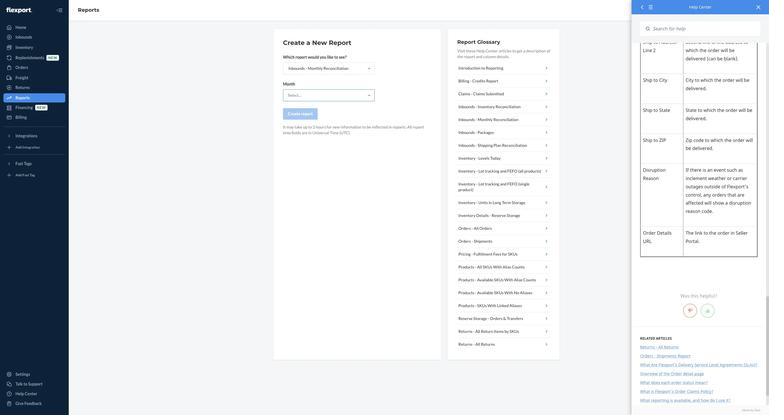 Task type: vqa. For each thing, say whether or not it's contained in the screenshot.
Orders - All Orders button the -
yes



Task type: locate. For each thing, give the bounding box(es) containing it.
returns - all returns inside returns - all returns button
[[459, 342, 495, 347]]

0 vertical spatial inbounds - monthly reconciliation
[[289, 66, 349, 71]]

shipments for orders - shipments report
[[657, 354, 678, 359]]

inbounds down claims - claims submitted
[[459, 104, 475, 109]]

create
[[283, 39, 305, 47], [288, 112, 301, 116]]

available up products - skus with linked aliases
[[478, 291, 494, 296]]

orders up orders - shipments
[[459, 226, 471, 231]]

- inside inbounds - shipping plan reconciliation "button"
[[476, 143, 478, 148]]

-
[[306, 66, 307, 71], [471, 79, 472, 83], [472, 91, 473, 96], [476, 104, 478, 109], [476, 117, 478, 122], [476, 130, 478, 135], [476, 143, 478, 148], [477, 156, 478, 161], [477, 169, 478, 174], [477, 182, 478, 187], [477, 200, 478, 205], [490, 213, 491, 218], [472, 226, 474, 231], [472, 239, 474, 244], [472, 252, 473, 257], [476, 265, 477, 270], [476, 278, 477, 283], [476, 291, 477, 296], [476, 304, 477, 309], [488, 317, 490, 321], [474, 329, 475, 334], [474, 342, 475, 347], [657, 345, 658, 350], [655, 354, 656, 359]]

0 vertical spatial monthly
[[308, 66, 323, 71]]

1 horizontal spatial by
[[751, 409, 755, 413]]

order for claims
[[676, 389, 687, 395]]

0 horizontal spatial reports
[[15, 95, 30, 100]]

introduction to reporting
[[459, 66, 504, 71]]

levels
[[479, 156, 490, 161]]

all down returns - all return items by skus on the right bottom of the page
[[476, 342, 481, 347]]

1 vertical spatial a
[[524, 48, 526, 53]]

2 tracking from the top
[[486, 182, 500, 187]]

inbounds up inbounds - packages
[[459, 117, 475, 122]]

- inside products - all skus with alias counts button
[[476, 265, 477, 270]]

- down products - all skus with alias counts
[[476, 278, 477, 283]]

create up may
[[288, 112, 301, 116]]

report for billing - credits report
[[487, 79, 499, 83]]

available for products - available skus with no aliases
[[478, 291, 494, 296]]

1 vertical spatial help
[[477, 48, 485, 53]]

information
[[341, 125, 362, 130]]

- down inventory - levels today
[[477, 169, 478, 174]]

0 vertical spatial the
[[458, 54, 464, 59]]

is down the what is flexport's order claims policy?
[[671, 398, 674, 404]]

1 horizontal spatial reserve
[[492, 213, 507, 218]]

- inside 'reserve storage - orders & transfers' button
[[488, 317, 490, 321]]

0 horizontal spatial new
[[37, 106, 46, 110]]

fefo left (single
[[508, 182, 518, 187]]

2 add from the top
[[15, 173, 22, 178]]

give
[[15, 402, 24, 407]]

all inside it may take up to 2 hours for new information to be reflected in reports. all report time fields are in universal time (utc).
[[408, 125, 413, 130]]

- inside inventory - units in long term storage button
[[477, 200, 478, 205]]

fast inside dropdown button
[[15, 161, 23, 166]]

what for what is flexport's order claims policy?
[[641, 389, 651, 395]]

1 vertical spatial fefo
[[508, 182, 518, 187]]

and inside inventory - lot tracking and fefo (single product)
[[501, 182, 507, 187]]

what for what does each order status mean?
[[641, 380, 651, 386]]

0 vertical spatial fast
[[15, 161, 23, 166]]

1 vertical spatial new
[[37, 106, 46, 110]]

center up column on the right of page
[[486, 48, 499, 53]]

inventory up orders - all orders
[[459, 213, 476, 218]]

1 vertical spatial tracking
[[486, 182, 500, 187]]

1 horizontal spatial monthly
[[478, 117, 493, 122]]

- inside inventory - levels today button
[[477, 156, 478, 161]]

0 vertical spatial flexport's
[[659, 363, 678, 368]]

counts inside button
[[524, 278, 537, 283]]

- for pricing - fulfillment fees for skus button
[[472, 252, 473, 257]]

skus down orders - shipments button
[[509, 252, 518, 257]]

- left return
[[474, 329, 475, 334]]

0 horizontal spatial shipments
[[474, 239, 493, 244]]

1 horizontal spatial inbounds - monthly reconciliation
[[459, 117, 519, 122]]

monthly
[[308, 66, 323, 71], [478, 117, 493, 122]]

1 vertical spatial shipments
[[657, 354, 678, 359]]

2 vertical spatial new
[[333, 125, 340, 130]]

products - all skus with alias counts
[[459, 265, 525, 270]]

- inside inbounds - inventory reconciliation button
[[476, 104, 478, 109]]

is down the does
[[652, 389, 655, 395]]

0 vertical spatial for
[[327, 125, 332, 130]]

1 horizontal spatial in
[[389, 125, 392, 130]]

products - available skus with no aliases
[[459, 291, 533, 296]]

0 vertical spatial reports link
[[78, 7, 99, 13]]

0 vertical spatial create
[[283, 39, 305, 47]]

available for products - available skus with alias counts
[[478, 278, 494, 283]]

are
[[302, 130, 308, 135]]

0 vertical spatial counts
[[513, 265, 525, 270]]

1 horizontal spatial articles
[[657, 337, 673, 341]]

1 vertical spatial inbounds - monthly reconciliation
[[459, 117, 519, 122]]

2 products from the top
[[459, 278, 475, 283]]

center inside visit these help center articles to get a description of the report and column details.
[[486, 48, 499, 53]]

0 horizontal spatial returns - all returns
[[459, 342, 495, 347]]

what does each order status mean?
[[641, 380, 709, 386]]

help center link
[[3, 390, 65, 399]]

1 vertical spatial reports
[[15, 95, 30, 100]]

- right pricing
[[472, 252, 473, 257]]

0 vertical spatial is
[[652, 389, 655, 395]]

1 horizontal spatial billing
[[459, 79, 470, 83]]

to left get
[[513, 48, 517, 53]]

- inside returns - all return items by skus button
[[474, 329, 475, 334]]

inventory down inventory - levels today
[[459, 169, 476, 174]]

- for inbounds - inventory reconciliation button
[[476, 104, 478, 109]]

1 vertical spatial billing
[[15, 115, 27, 120]]

0 vertical spatial fefo
[[508, 169, 518, 174]]

products for products - available skus with alias counts
[[459, 278, 475, 283]]

orders for orders - shipments report
[[641, 354, 654, 359]]

add left integration
[[15, 146, 22, 150]]

inbounds link
[[3, 33, 65, 42]]

by right 'items'
[[505, 329, 509, 334]]

give feedback
[[15, 402, 42, 407]]

lot down inventory - levels today
[[479, 169, 485, 174]]

counts inside button
[[513, 265, 525, 270]]

help up give
[[15, 392, 24, 397]]

hours
[[316, 125, 326, 130]]

inbounds inside "button"
[[459, 143, 475, 148]]

1 vertical spatial order
[[676, 389, 687, 395]]

report for orders - shipments report
[[679, 354, 691, 359]]

0 vertical spatial available
[[478, 278, 494, 283]]

1 horizontal spatial shipments
[[657, 354, 678, 359]]

1 what from the top
[[641, 363, 651, 368]]

report up delivery
[[679, 354, 691, 359]]

center
[[700, 4, 712, 10], [486, 48, 499, 53], [25, 392, 37, 397]]

inventory link
[[3, 43, 65, 52]]

inventory - levels today button
[[458, 152, 551, 165]]

products - available skus with no aliases button
[[458, 287, 551, 300]]

- for inbounds - packages button
[[476, 130, 478, 135]]

new
[[48, 56, 57, 60], [37, 106, 46, 110], [333, 125, 340, 130]]

report for create a new report
[[329, 39, 352, 47]]

help up the search search box
[[690, 4, 699, 10]]

1 horizontal spatial is
[[671, 398, 674, 404]]

1 vertical spatial in
[[309, 130, 312, 135]]

- down which report would you like to see?
[[306, 66, 307, 71]]

all for returns - all returns button
[[476, 342, 481, 347]]

settings link
[[3, 371, 65, 380]]

for inside button
[[503, 252, 508, 257]]

1 horizontal spatial center
[[486, 48, 499, 53]]

orders up the freight
[[15, 65, 28, 70]]

orders - all orders
[[459, 226, 493, 231]]

report down these
[[464, 54, 476, 59]]

tracking down today
[[486, 169, 500, 174]]

inventory
[[15, 45, 33, 50], [478, 104, 495, 109], [459, 156, 476, 161], [459, 169, 476, 174], [459, 182, 476, 187], [459, 200, 476, 205], [459, 213, 476, 218]]

fefo
[[508, 169, 518, 174], [508, 182, 518, 187]]

shipments up 'are'
[[657, 354, 678, 359]]

help center up give feedback on the left bottom
[[15, 392, 37, 397]]

- for inventory - lot tracking and fefo (single product) button
[[477, 182, 478, 187]]

4 products from the top
[[459, 304, 475, 309]]

2 fefo from the top
[[508, 182, 518, 187]]

- inside inventory - lot tracking and fefo (all products) button
[[477, 169, 478, 174]]

0 horizontal spatial monthly
[[308, 66, 323, 71]]

skus
[[509, 252, 518, 257], [483, 265, 493, 270], [495, 278, 504, 283], [495, 291, 504, 296], [478, 304, 487, 309], [510, 329, 520, 334]]

alias inside button
[[515, 278, 523, 283]]

1 horizontal spatial reports
[[78, 7, 99, 13]]

- for products - available skus with no aliases button
[[476, 291, 477, 296]]

with down fees
[[494, 265, 503, 270]]

1 horizontal spatial a
[[524, 48, 526, 53]]

alias inside button
[[503, 265, 512, 270]]

a left new
[[307, 39, 311, 47]]

0 horizontal spatial help
[[15, 392, 24, 397]]

- up 'are'
[[655, 354, 656, 359]]

- inside products - available skus with no aliases button
[[476, 291, 477, 296]]

lot inside inventory - lot tracking and fefo (single product)
[[479, 182, 485, 187]]

see?
[[339, 55, 347, 60]]

what is flexport's order claims policy?
[[641, 389, 714, 395]]

orders inside button
[[459, 239, 471, 244]]

reconciliation inside inbounds - shipping plan reconciliation "button"
[[503, 143, 528, 148]]

- inside inventory - lot tracking and fefo (single product)
[[477, 182, 478, 187]]

alias down pricing - fulfillment fees for skus button
[[503, 265, 512, 270]]

- for inventory - levels today button
[[477, 156, 478, 161]]

articles right related
[[657, 337, 673, 341]]

reports
[[78, 7, 99, 13], [15, 95, 30, 100]]

would
[[308, 55, 319, 60]]

products inside products - all skus with alias counts button
[[459, 265, 475, 270]]

this
[[692, 293, 699, 300]]

0 horizontal spatial billing
[[15, 115, 27, 120]]

reporting
[[652, 398, 670, 404]]

- down fulfillment
[[476, 265, 477, 270]]

dixa
[[755, 409, 761, 413]]

- left "credits" on the right top
[[471, 79, 472, 83]]

home link
[[3, 23, 65, 32]]

shipments inside button
[[474, 239, 493, 244]]

inventory down product)
[[459, 200, 476, 205]]

1 vertical spatial the
[[664, 372, 671, 377]]

fast
[[15, 161, 23, 166], [23, 173, 29, 178]]

new up billing link
[[37, 106, 46, 110]]

of right description
[[547, 48, 551, 53]]

orders up 'are'
[[641, 354, 654, 359]]

it
[[283, 125, 286, 130]]

billing inside billing link
[[15, 115, 27, 120]]

1 vertical spatial aliases
[[510, 304, 523, 309]]

claims down "credits" on the right top
[[474, 91, 486, 96]]

- left units
[[477, 200, 478, 205]]

fefo inside inventory - lot tracking and fefo (single product)
[[508, 182, 518, 187]]

0 vertical spatial storage
[[512, 200, 526, 205]]

mean?
[[696, 380, 709, 386]]

lot up units
[[479, 182, 485, 187]]

report left would
[[296, 55, 307, 60]]

inventory - lot tracking and fefo (all products) button
[[458, 165, 551, 178]]

0 horizontal spatial in
[[309, 130, 312, 135]]

- left 'levels'
[[477, 156, 478, 161]]

- up inbounds - packages
[[476, 117, 478, 122]]

fefo for (single
[[508, 182, 518, 187]]

- inside orders - all orders "button"
[[472, 226, 474, 231]]

with inside button
[[505, 278, 514, 283]]

in inside inventory - units in long term storage button
[[489, 200, 492, 205]]

available down products - all skus with alias counts
[[478, 278, 494, 283]]

- inside pricing - fulfillment fees for skus button
[[472, 252, 473, 257]]

0 horizontal spatial center
[[25, 392, 37, 397]]

- for inventory - units in long term storage button
[[477, 200, 478, 205]]

report up see?
[[329, 39, 352, 47]]

like
[[327, 55, 334, 60]]

4 what from the top
[[641, 398, 651, 404]]

inbounds - monthly reconciliation down which report would you like to see?
[[289, 66, 349, 71]]

orders for orders - all orders
[[459, 226, 471, 231]]

1 vertical spatial center
[[486, 48, 499, 53]]

for inside it may take up to 2 hours for new information to be reflected in reports. all report time fields are in universal time (utc).
[[327, 125, 332, 130]]

what for what are flexport's delivery service level agreements (slas)?
[[641, 363, 651, 368]]

3 products from the top
[[459, 291, 475, 296]]

inbounds down inbounds - packages
[[459, 143, 475, 148]]

each
[[662, 380, 671, 386]]

help center up the search search box
[[690, 4, 712, 10]]

storage down term at top right
[[507, 213, 521, 218]]

- down claims - claims submitted
[[476, 104, 478, 109]]

may
[[287, 125, 294, 130]]

returns - all return items by skus
[[459, 329, 520, 334]]

products inside products - available skus with no aliases button
[[459, 291, 475, 296]]

claims down billing - credits report
[[459, 91, 471, 96]]

create for create a new report
[[283, 39, 305, 47]]

1 fefo from the top
[[508, 169, 518, 174]]

billing inside billing - credits report button
[[459, 79, 470, 83]]

introduction to reporting button
[[458, 62, 551, 75]]

feedback
[[24, 402, 42, 407]]

reports.
[[393, 125, 407, 130]]

articles
[[499, 48, 512, 53], [657, 337, 673, 341]]

0 horizontal spatial of
[[547, 48, 551, 53]]

2 lot from the top
[[479, 182, 485, 187]]

- left shipping
[[476, 143, 478, 148]]

1 vertical spatial is
[[671, 398, 674, 404]]

0 vertical spatial in
[[389, 125, 392, 130]]

1 products from the top
[[459, 265, 475, 270]]

report up up
[[301, 112, 313, 116]]

- inside inbounds - packages button
[[476, 130, 478, 135]]

and down inventory - lot tracking and fefo (all products) button
[[501, 182, 507, 187]]

0 vertical spatial new
[[48, 56, 57, 60]]

for up time
[[327, 125, 332, 130]]

lot for inventory - lot tracking and fefo (all products)
[[479, 169, 485, 174]]

- inside inventory details - reserve storage button
[[490, 213, 491, 218]]

0 vertical spatial by
[[505, 329, 509, 334]]

3 what from the top
[[641, 389, 651, 395]]

alias up no
[[515, 278, 523, 283]]

1 vertical spatial add
[[15, 173, 22, 178]]

1 horizontal spatial of
[[660, 372, 663, 377]]

and down inventory - levels today button
[[501, 169, 507, 174]]

0 vertical spatial shipments
[[474, 239, 493, 244]]

- inside 'inbounds - monthly reconciliation' button
[[476, 117, 478, 122]]

1 vertical spatial monthly
[[478, 117, 493, 122]]

reconciliation down inbounds - inventory reconciliation button
[[494, 117, 519, 122]]

products - available skus with alias counts button
[[458, 274, 551, 287]]

1 vertical spatial help center
[[15, 392, 37, 397]]

financing
[[15, 105, 33, 110]]

1 vertical spatial fast
[[23, 173, 29, 178]]

fast left tag
[[23, 173, 29, 178]]

which
[[283, 55, 295, 60]]

the down visit
[[458, 54, 464, 59]]

tracking down inventory - lot tracking and fefo (all products)
[[486, 182, 500, 187]]

aliases
[[521, 291, 533, 296], [510, 304, 523, 309]]

what for what reporting is available, and how do i use it?
[[641, 398, 651, 404]]

- inside products - skus with linked aliases button
[[476, 304, 477, 309]]

add down fast tags
[[15, 173, 22, 178]]

0 horizontal spatial for
[[327, 125, 332, 130]]

0 vertical spatial articles
[[499, 48, 512, 53]]

0 vertical spatial tracking
[[486, 169, 500, 174]]

aliases right no
[[521, 291, 533, 296]]

1 lot from the top
[[479, 169, 485, 174]]

1 vertical spatial reports link
[[3, 93, 65, 103]]

tracking inside inventory - lot tracking and fefo (single product)
[[486, 182, 500, 187]]

column
[[484, 54, 497, 59]]

- inside returns - all returns button
[[474, 342, 475, 347]]

fast left tags
[[15, 161, 23, 166]]

for right fees
[[503, 252, 508, 257]]

by left dixa
[[751, 409, 755, 413]]

2 available from the top
[[478, 291, 494, 296]]

all inside "button"
[[474, 226, 479, 231]]

billing link
[[3, 113, 65, 122]]

with down products - all skus with alias counts button
[[505, 278, 514, 283]]

create up the which
[[283, 39, 305, 47]]

1 horizontal spatial for
[[503, 252, 508, 257]]

inventory inside inventory - lot tracking and fefo (single product)
[[459, 182, 476, 187]]

1 vertical spatial for
[[503, 252, 508, 257]]

1 horizontal spatial help center
[[690, 4, 712, 10]]

1 horizontal spatial new
[[48, 56, 57, 60]]

orders - shipments report
[[641, 354, 691, 359]]

inbounds for inbounds - packages button
[[459, 130, 475, 135]]

help inside visit these help center articles to get a description of the report and column details.
[[477, 48, 485, 53]]

0 horizontal spatial is
[[652, 389, 655, 395]]

pricing - fulfillment fees for skus button
[[458, 248, 551, 261]]

1 vertical spatial lot
[[479, 182, 485, 187]]

all for orders - all orders "button"
[[474, 226, 479, 231]]

products inside products - available skus with alias counts button
[[459, 278, 475, 283]]

it?
[[727, 398, 731, 404]]

orders link
[[3, 63, 65, 72]]

shipments up fulfillment
[[474, 239, 493, 244]]

- for inventory - lot tracking and fefo (all products) button
[[477, 169, 478, 174]]

inbounds - monthly reconciliation down inbounds - inventory reconciliation
[[459, 117, 519, 122]]

2 vertical spatial in
[[489, 200, 492, 205]]

order
[[672, 372, 683, 377], [676, 389, 687, 395]]

2 horizontal spatial claims
[[688, 389, 700, 395]]

0 horizontal spatial reports link
[[3, 93, 65, 103]]

give feedback button
[[3, 400, 65, 409]]

report inside button
[[487, 79, 499, 83]]

0 vertical spatial alias
[[503, 265, 512, 270]]

reconciliation
[[324, 66, 349, 71], [496, 104, 521, 109], [494, 117, 519, 122], [503, 143, 528, 148]]

2 what from the top
[[641, 380, 651, 386]]

to
[[513, 48, 517, 53], [335, 55, 339, 60], [482, 66, 486, 71], [309, 125, 312, 130], [363, 125, 366, 130], [24, 382, 27, 387]]

available inside button
[[478, 291, 494, 296]]

reporting
[[486, 66, 504, 71]]

inventory up replenishments
[[15, 45, 33, 50]]

in left long on the top
[[489, 200, 492, 205]]

flexport's
[[659, 363, 678, 368], [656, 389, 675, 395]]

orders for orders - shipments
[[459, 239, 471, 244]]

1 vertical spatial by
[[751, 409, 755, 413]]

1 available from the top
[[478, 278, 494, 283]]

- for products - all skus with alias counts button
[[476, 265, 477, 270]]

to inside visit these help center articles to get a description of the report and column details.
[[513, 48, 517, 53]]

0 vertical spatial center
[[700, 4, 712, 10]]

orders - shipments
[[459, 239, 493, 244]]

reconciliation down claims - claims submitted button
[[496, 104, 521, 109]]

skus down pricing - fulfillment fees for skus
[[483, 265, 493, 270]]

create report button
[[283, 108, 318, 120]]

create inside create report button
[[288, 112, 301, 116]]

shipments
[[474, 239, 493, 244], [657, 354, 678, 359]]

products inside products - skus with linked aliases button
[[459, 304, 475, 309]]

and for inventory - lot tracking and fefo (all products)
[[501, 169, 507, 174]]

2 horizontal spatial new
[[333, 125, 340, 130]]

returns - all returns down return
[[459, 342, 495, 347]]

- inside billing - credits report button
[[471, 79, 472, 83]]

talk to support button
[[3, 380, 65, 389]]

1 vertical spatial flexport's
[[656, 389, 675, 395]]

products - all skus with alias counts button
[[458, 261, 551, 274]]

orders up pricing
[[459, 239, 471, 244]]

orders left &
[[491, 317, 503, 321]]

2 vertical spatial center
[[25, 392, 37, 397]]

center up the search search box
[[700, 4, 712, 10]]

all
[[408, 125, 413, 130], [474, 226, 479, 231], [478, 265, 483, 270], [476, 329, 481, 334], [476, 342, 481, 347], [659, 345, 664, 350]]

1 horizontal spatial alias
[[515, 278, 523, 283]]

1 vertical spatial storage
[[507, 213, 521, 218]]

by inside button
[[505, 329, 509, 334]]

orders for orders
[[15, 65, 28, 70]]

1 vertical spatial available
[[478, 291, 494, 296]]

order
[[672, 380, 682, 386]]

to left be
[[363, 125, 366, 130]]

term
[[503, 200, 512, 205]]

claims - claims submitted
[[459, 91, 505, 96]]

1 vertical spatial alias
[[515, 278, 523, 283]]

visit
[[458, 48, 466, 53]]

- down returns - all return items by skus on the right bottom of the page
[[474, 342, 475, 347]]

with left no
[[505, 291, 514, 296]]

0 vertical spatial a
[[307, 39, 311, 47]]

- inside claims - claims submitted button
[[472, 91, 473, 96]]

help down report glossary
[[477, 48, 485, 53]]

report inside create report button
[[301, 112, 313, 116]]

- inside orders - shipments button
[[472, 239, 474, 244]]

1 add from the top
[[15, 146, 22, 150]]

1 vertical spatial create
[[288, 112, 301, 116]]

fees
[[494, 252, 502, 257]]

inventory - units in long term storage button
[[458, 197, 551, 210]]

2 vertical spatial help
[[15, 392, 24, 397]]

1 tracking from the top
[[486, 169, 500, 174]]

2 horizontal spatial in
[[489, 200, 492, 205]]

inbounds
[[15, 35, 32, 40], [289, 66, 305, 71], [459, 104, 475, 109], [459, 117, 475, 122], [459, 130, 475, 135], [459, 143, 475, 148]]

available inside button
[[478, 278, 494, 283]]

a right get
[[524, 48, 526, 53]]

flexport's down orders - shipments report
[[659, 363, 678, 368]]

new up time
[[333, 125, 340, 130]]

inbounds left packages
[[459, 130, 475, 135]]

order up available,
[[676, 389, 687, 395]]

0 vertical spatial add
[[15, 146, 22, 150]]

tag
[[30, 173, 35, 178]]

reserve storage - orders & transfers button
[[458, 313, 551, 326]]

all down fulfillment
[[478, 265, 483, 270]]

in right are on the left top of the page
[[309, 130, 312, 135]]

add for add fast tag
[[15, 173, 22, 178]]

submitted
[[486, 91, 505, 96]]

0 vertical spatial of
[[547, 48, 551, 53]]

1 vertical spatial articles
[[657, 337, 673, 341]]

1 vertical spatial counts
[[524, 278, 537, 283]]

add for add integration
[[15, 146, 22, 150]]

- inside products - available skus with alias counts button
[[476, 278, 477, 283]]



Task type: describe. For each thing, give the bounding box(es) containing it.
inbounds for 'inbounds - monthly reconciliation' button
[[459, 117, 475, 122]]

inventory down claims - claims submitted
[[478, 104, 495, 109]]

- down related articles
[[657, 345, 658, 350]]

freight link
[[3, 73, 65, 83]]

take
[[295, 125, 303, 130]]

inbounds - monthly reconciliation inside button
[[459, 117, 519, 122]]

long
[[493, 200, 502, 205]]

month
[[283, 82, 295, 87]]

select...
[[288, 93, 301, 98]]

- for returns - all returns button
[[474, 342, 475, 347]]

skus down products - available skus with alias counts on the right
[[495, 291, 504, 296]]

inventory for inventory - lot tracking and fefo (single product)
[[459, 182, 476, 187]]

a inside visit these help center articles to get a description of the report and column details.
[[524, 48, 526, 53]]

lot for inventory - lot tracking and fefo (single product)
[[479, 182, 485, 187]]

no
[[515, 291, 520, 296]]

- for products - available skus with alias counts button
[[476, 278, 477, 283]]

inventory for inventory - levels today
[[459, 156, 476, 161]]

description
[[527, 48, 547, 53]]

0 horizontal spatial a
[[307, 39, 311, 47]]

what reporting is available, and how do i use it?
[[641, 398, 731, 404]]

with for products - available skus with no aliases
[[505, 291, 514, 296]]

credits
[[473, 79, 486, 83]]

tracking for (single
[[486, 182, 500, 187]]

create report
[[288, 112, 313, 116]]

products - skus with linked aliases button
[[458, 300, 551, 313]]

counts for products - available skus with alias counts
[[524, 278, 537, 283]]

get
[[517, 48, 523, 53]]

new
[[312, 39, 327, 47]]

home
[[15, 25, 26, 30]]

and for inventory - lot tracking and fefo (single product)
[[501, 182, 507, 187]]

close navigation image
[[56, 7, 63, 14]]

inventory details - reserve storage button
[[458, 210, 551, 223]]

products for products - all skus with alias counts
[[459, 265, 475, 270]]

skus down transfers
[[510, 329, 520, 334]]

create for create report
[[288, 112, 301, 116]]

1 vertical spatial of
[[660, 372, 663, 377]]

1 horizontal spatial reports link
[[78, 7, 99, 13]]

skus up reserve storage - orders & transfers
[[478, 304, 487, 309]]

- for orders - shipments button
[[472, 239, 474, 244]]

introduction
[[459, 66, 481, 71]]

do
[[711, 398, 716, 404]]

shipments for orders - shipments
[[474, 239, 493, 244]]

reserve storage - orders & transfers
[[459, 317, 524, 321]]

inventory for inventory - lot tracking and fefo (all products)
[[459, 169, 476, 174]]

1 horizontal spatial the
[[664, 372, 671, 377]]

inventory - lot tracking and fefo (single product) button
[[458, 178, 551, 197]]

new inside it may take up to 2 hours for new information to be reflected in reports. all report time fields are in universal time (utc).
[[333, 125, 340, 130]]

1 horizontal spatial returns - all returns
[[641, 345, 680, 350]]

reconciliation inside 'inbounds - monthly reconciliation' button
[[494, 117, 519, 122]]

2 vertical spatial storage
[[474, 317, 488, 321]]

detail
[[684, 372, 694, 377]]

integration
[[23, 146, 40, 150]]

report inside it may take up to 2 hours for new information to be reflected in reports. all report time fields are in universal time (utc).
[[413, 125, 425, 130]]

returns link
[[3, 83, 65, 92]]

new for replenishments
[[48, 56, 57, 60]]

- for claims - claims submitted button
[[472, 91, 473, 96]]

all down related articles
[[659, 345, 664, 350]]

fields
[[292, 130, 301, 135]]

inventory for inventory
[[15, 45, 33, 50]]

all for returns - all return items by skus button
[[476, 329, 481, 334]]

page
[[695, 372, 705, 377]]

agreements
[[721, 363, 744, 368]]

- for billing - credits report button
[[471, 79, 472, 83]]

you
[[320, 55, 327, 60]]

0 horizontal spatial help center
[[15, 392, 37, 397]]

monthly inside button
[[478, 117, 493, 122]]

inventory for inventory details - reserve storage
[[459, 213, 476, 218]]

report up these
[[458, 39, 476, 45]]

inbounds - shipping plan reconciliation
[[459, 143, 528, 148]]

add fast tag
[[15, 173, 35, 178]]

to left reporting
[[482, 66, 486, 71]]

new for financing
[[37, 106, 46, 110]]

- for orders - all orders "button"
[[472, 226, 474, 231]]

fast tags button
[[3, 159, 65, 169]]

orders down details
[[480, 226, 493, 231]]

inbounds down home
[[15, 35, 32, 40]]

to left 2
[[309, 125, 312, 130]]

use
[[719, 398, 726, 404]]

fefo for (all
[[508, 169, 518, 174]]

details
[[477, 213, 489, 218]]

related
[[641, 337, 656, 341]]

available,
[[675, 398, 692, 404]]

reconciliation down like
[[324, 66, 349, 71]]

- for returns - all return items by skus button
[[474, 329, 475, 334]]

inbounds - inventory reconciliation button
[[458, 101, 551, 114]]

(all
[[519, 169, 524, 174]]

policy?
[[701, 389, 714, 395]]

inventory - levels today
[[459, 156, 501, 161]]

inbounds for inbounds - shipping plan reconciliation "button"
[[459, 143, 475, 148]]

2 horizontal spatial help
[[690, 4, 699, 10]]

orders - all orders button
[[458, 223, 551, 235]]

report inside visit these help center articles to get a description of the report and column details.
[[464, 54, 476, 59]]

inventory for inventory - units in long term storage
[[459, 200, 476, 205]]

these
[[467, 48, 476, 53]]

it may take up to 2 hours for new information to be reflected in reports. all report time fields are in universal time (utc).
[[283, 125, 425, 135]]

inbounds - inventory reconciliation
[[459, 104, 521, 109]]

universal
[[313, 130, 329, 135]]

to right talk
[[24, 382, 27, 387]]

today
[[491, 156, 501, 161]]

are
[[652, 363, 658, 368]]

billing for billing - credits report
[[459, 79, 470, 83]]

1 horizontal spatial claims
[[474, 91, 486, 96]]

products for products - skus with linked aliases
[[459, 304, 475, 309]]

- for 'inbounds - monthly reconciliation' button
[[476, 117, 478, 122]]

what are flexport's delivery service level agreements (slas)?
[[641, 363, 758, 368]]

billing - credits report
[[459, 79, 499, 83]]

with for products - available skus with alias counts
[[505, 278, 514, 283]]

with left linked
[[488, 304, 497, 309]]

create a new report
[[283, 39, 352, 47]]

flexport's for order
[[656, 389, 675, 395]]

inventory - lot tracking and fefo (all products)
[[459, 169, 542, 174]]

products)
[[525, 169, 542, 174]]

settings
[[15, 373, 30, 377]]

0 vertical spatial aliases
[[521, 291, 533, 296]]

fast tags
[[15, 161, 32, 166]]

Search search field
[[651, 22, 761, 36]]

- for products - skus with linked aliases button
[[476, 304, 477, 309]]

and for what reporting is available, and how do i use it?
[[693, 398, 701, 404]]

does
[[652, 380, 661, 386]]

tracking for (all
[[486, 169, 500, 174]]

flexport logo image
[[6, 7, 32, 13]]

integrations
[[15, 134, 37, 139]]

inbounds for inbounds - inventory reconciliation button
[[459, 104, 475, 109]]

flexport's for delivery
[[659, 363, 678, 368]]

elevio by dixa link
[[641, 409, 761, 413]]

billing for billing
[[15, 115, 27, 120]]

i
[[717, 398, 718, 404]]

2 horizontal spatial center
[[700, 4, 712, 10]]

to right like
[[335, 55, 339, 60]]

reconciliation inside inbounds - inventory reconciliation button
[[496, 104, 521, 109]]

(single
[[519, 182, 530, 187]]

how
[[702, 398, 710, 404]]

0 horizontal spatial claims
[[459, 91, 471, 96]]

- for inbounds - shipping plan reconciliation "button"
[[476, 143, 478, 148]]

(slas)?
[[745, 363, 758, 368]]

0 vertical spatial help center
[[690, 4, 712, 10]]

inbounds down the which
[[289, 66, 305, 71]]

delivery
[[679, 363, 694, 368]]

billing - credits report button
[[458, 75, 551, 88]]

inventory - units in long term storage
[[459, 200, 526, 205]]

returns - all returns button
[[458, 339, 551, 351]]

units
[[479, 200, 488, 205]]

skus inside button
[[495, 278, 504, 283]]

orders - shipments button
[[458, 235, 551, 248]]

alias for products - available skus with alias counts
[[515, 278, 523, 283]]

alias for products - all skus with alias counts
[[503, 265, 512, 270]]

be
[[367, 125, 372, 130]]

time
[[330, 130, 339, 135]]

overview of the order detail page
[[641, 372, 705, 377]]

0 horizontal spatial inbounds - monthly reconciliation
[[289, 66, 349, 71]]

order for detail
[[672, 372, 683, 377]]

1 vertical spatial reserve
[[459, 317, 473, 321]]

all for products - all skus with alias counts button
[[478, 265, 483, 270]]

pricing - fulfillment fees for skus
[[459, 252, 518, 257]]

counts for products - all skus with alias counts
[[513, 265, 525, 270]]

orders inside button
[[491, 317, 503, 321]]

&
[[504, 317, 507, 321]]

was this helpful?
[[681, 293, 718, 300]]

of inside visit these help center articles to get a description of the report and column details.
[[547, 48, 551, 53]]

claims - claims submitted button
[[458, 88, 551, 101]]

time
[[283, 130, 291, 135]]

inventory - lot tracking and fefo (single product)
[[459, 182, 530, 192]]

0 vertical spatial reports
[[78, 7, 99, 13]]

with for products - all skus with alias counts
[[494, 265, 503, 270]]

tags
[[24, 161, 32, 166]]

the inside visit these help center articles to get a description of the report and column details.
[[458, 54, 464, 59]]

fulfillment
[[474, 252, 493, 257]]

articles inside visit these help center articles to get a description of the report and column details.
[[499, 48, 512, 53]]

and inside visit these help center articles to get a description of the report and column details.
[[476, 54, 483, 59]]

products for products - available skus with no aliases
[[459, 291, 475, 296]]

product)
[[459, 188, 474, 192]]



